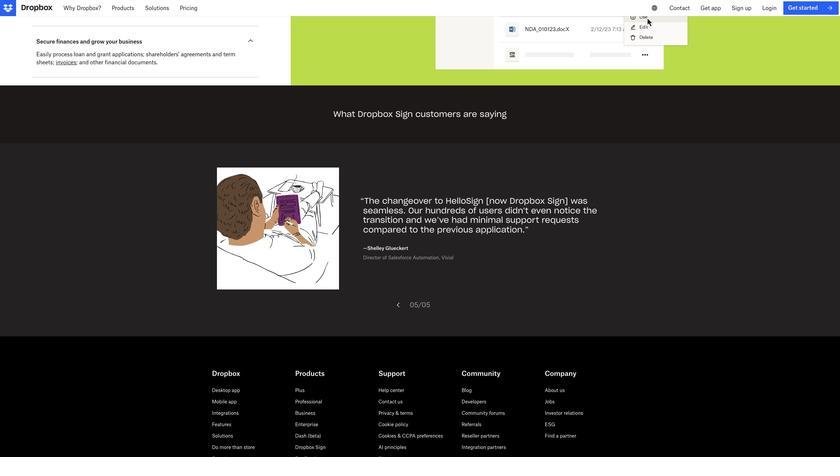 Task type: describe. For each thing, give the bounding box(es) containing it.
why dropbox? button
[[58, 0, 106, 16]]

enterprise
[[295, 422, 318, 428]]

center
[[390, 388, 404, 393]]

0 horizontal spatial agreements
[[96, 7, 127, 14]]

ai principles
[[378, 445, 406, 450]]

developers link
[[462, 399, 486, 405]]

desktop
[[212, 388, 230, 393]]

application."
[[476, 225, 529, 235]]

cookies
[[378, 433, 396, 439]]

ai
[[378, 445, 383, 450]]

templates in dropbox sign on signature page image
[[307, 0, 824, 70]]

our
[[408, 205, 423, 216]]

financial
[[105, 59, 127, 66]]

up
[[745, 5, 751, 11]]

and left the term
[[212, 51, 222, 58]]

grow
[[91, 38, 105, 45]]

community for community forums
[[462, 411, 488, 416]]

mobile
[[212, 399, 227, 405]]

get started
[[788, 4, 818, 11]]

esg link
[[545, 422, 555, 428]]

integrations link
[[212, 411, 239, 416]]

cookie policy
[[378, 422, 408, 428]]

referrals link
[[462, 422, 481, 428]]

your
[[106, 38, 118, 45]]

glueckert
[[385, 245, 408, 251]]

saying
[[480, 109, 507, 120]]

transition
[[363, 215, 403, 225]]

dropbox inside "the changeover to hellosign [now dropbox sign] was seamless. our hundreds of users didn't even notice the transition and we've had minimal support requests compared to the previous application."
[[510, 196, 545, 206]]

streamline
[[36, 7, 65, 14]]

1 horizontal spatial sign
[[396, 109, 413, 120]]

do more than store
[[212, 445, 255, 450]]

invoices ; and other financial documents.
[[56, 59, 158, 66]]

jobs link
[[545, 399, 555, 405]]

investor relations link
[[545, 411, 583, 416]]

enterprise link
[[295, 422, 318, 428]]

documents.
[[128, 59, 158, 66]]

get for get started
[[788, 4, 798, 11]]

sheets;
[[36, 59, 54, 66]]

secure
[[36, 38, 55, 45]]

blog
[[462, 388, 472, 393]]

contact us
[[378, 399, 403, 405]]

requests
[[542, 215, 579, 225]]

privacy & terms link
[[378, 411, 413, 416]]

about
[[545, 388, 558, 393]]

dropbox down dash (beta)
[[295, 445, 314, 450]]

dropbox sign link
[[295, 445, 326, 450]]

business
[[295, 411, 315, 416]]

cookies & ccpa preferences
[[378, 433, 443, 439]]

started
[[799, 4, 818, 11]]

and right ;
[[79, 59, 89, 66]]

integrations
[[212, 411, 239, 416]]

do
[[212, 445, 218, 450]]

us for about us
[[560, 388, 565, 393]]

contact button
[[664, 0, 695, 16]]

—shelley glueckert
[[363, 245, 408, 251]]

2 horizontal spatial sign
[[732, 5, 743, 11]]

why dropbox?
[[63, 5, 101, 11]]

agreements inside easily process loan and grant applications; shareholders' agreements and term sheets;
[[181, 51, 211, 58]]

preferences
[[417, 433, 443, 439]]

finances
[[56, 38, 79, 45]]

professional link
[[295, 399, 322, 405]]

more
[[220, 445, 231, 450]]

partner
[[560, 433, 576, 439]]

"the
[[360, 196, 380, 206]]

cookie policy link
[[378, 422, 408, 428]]

dropbox sign
[[295, 445, 326, 450]]

0 horizontal spatial the
[[421, 225, 434, 235]]

& for cookies
[[398, 433, 401, 439]]

users
[[479, 205, 502, 216]]

about us link
[[545, 388, 565, 393]]

contact us link
[[378, 399, 403, 405]]

reseller
[[462, 433, 479, 439]]

solutions inside footer
[[212, 433, 233, 439]]

sign up
[[732, 5, 751, 11]]

director of salesforce automation, vivial
[[363, 255, 454, 260]]

partners for reseller partners
[[481, 433, 499, 439]]

help center
[[378, 388, 404, 393]]

support
[[506, 215, 539, 225]]

privacy
[[378, 411, 394, 416]]

features link
[[212, 422, 231, 428]]

vivial
[[441, 255, 454, 260]]

sign up link
[[726, 0, 757, 16]]

changeover
[[382, 196, 432, 206]]

salesforce
[[388, 255, 411, 260]]

partners for integration partners
[[487, 445, 506, 450]]

and left grow
[[80, 38, 90, 45]]

of inside "the changeover to hellosign [now dropbox sign] was seamless. our hundreds of users didn't even notice the transition and we've had minimal support requests compared to the previous application."
[[468, 205, 476, 216]]

than
[[232, 445, 242, 450]]



Task type: vqa. For each thing, say whether or not it's contained in the screenshot.


Task type: locate. For each thing, give the bounding box(es) containing it.
support
[[378, 370, 405, 378]]

contact up privacy
[[378, 399, 396, 405]]

contact for contact us
[[378, 399, 396, 405]]

1 vertical spatial of
[[382, 255, 387, 260]]

0 vertical spatial partners
[[481, 433, 499, 439]]

and up other
[[86, 51, 96, 58]]

&
[[396, 411, 399, 416], [398, 433, 401, 439]]

and down changeover
[[406, 215, 422, 225]]

products inside dropdown button
[[112, 5, 134, 11]]

easily process loan and grant applications; shareholders' agreements and term sheets;
[[36, 51, 235, 66]]

0 vertical spatial solutions
[[145, 5, 169, 11]]

ai principles link
[[378, 445, 406, 450]]

dropbox right what
[[358, 109, 393, 120]]

community down developers link at the bottom right of page
[[462, 411, 488, 416]]

0 horizontal spatial get
[[701, 5, 710, 11]]

had
[[452, 215, 468, 225]]

terms
[[400, 411, 413, 416]]

get inside get app dropdown button
[[701, 5, 710, 11]]

policy
[[395, 422, 408, 428]]

1 horizontal spatial to
[[435, 196, 443, 206]]

desktop app
[[212, 388, 240, 393]]

1 vertical spatial to
[[409, 225, 418, 235]]

;
[[76, 59, 78, 66]]

0 vertical spatial community
[[462, 370, 500, 378]]

solutions down features
[[212, 433, 233, 439]]

reseller partners
[[462, 433, 499, 439]]

help
[[378, 388, 389, 393]]

and inside "the changeover to hellosign [now dropbox sign] was seamless. our hundreds of users didn't even notice the transition and we've had minimal support requests compared to the previous application."
[[406, 215, 422, 225]]

footer
[[0, 353, 840, 457]]

mobile app
[[212, 399, 237, 405]]

05/05
[[410, 301, 430, 309]]

& left terms
[[396, 411, 399, 416]]

of right 'had'
[[468, 205, 476, 216]]

0 horizontal spatial to
[[409, 225, 418, 235]]

solutions left pricing
[[145, 5, 169, 11]]

contact inside popup button
[[669, 5, 690, 11]]

privacy & terms
[[378, 411, 413, 416]]

community up blog link
[[462, 370, 500, 378]]

2 vertical spatial app
[[228, 399, 237, 405]]

to
[[435, 196, 443, 206], [409, 225, 418, 235]]

esg
[[545, 422, 555, 428]]

products inside footer
[[295, 370, 325, 378]]

why
[[63, 5, 75, 11]]

app right "mobile" at the left bottom
[[228, 399, 237, 405]]

agreements
[[96, 7, 127, 14], [181, 51, 211, 58]]

find
[[545, 433, 555, 439]]

get app button
[[695, 0, 726, 16]]

1 vertical spatial app
[[232, 388, 240, 393]]

2 community from the top
[[462, 411, 488, 416]]

previous
[[437, 225, 473, 235]]

to down our
[[409, 225, 418, 235]]

desktop app link
[[212, 388, 240, 393]]

contact inside footer
[[378, 399, 396, 405]]

app right desktop
[[232, 388, 240, 393]]

automation,
[[413, 255, 440, 260]]

dropbox up desktop app
[[212, 370, 240, 378]]

0 vertical spatial us
[[560, 388, 565, 393]]

0 vertical spatial to
[[435, 196, 443, 206]]

0 vertical spatial &
[[396, 411, 399, 416]]

1 vertical spatial community
[[462, 411, 488, 416]]

login link
[[757, 0, 782, 16]]

we've
[[424, 215, 449, 225]]

products
[[112, 5, 134, 11], [295, 370, 325, 378]]

get started link
[[783, 1, 839, 15]]

store
[[244, 445, 255, 450]]

1 vertical spatial sign
[[396, 109, 413, 120]]

sign inside footer
[[315, 445, 326, 450]]

principles
[[385, 445, 406, 450]]

1 horizontal spatial contact
[[669, 5, 690, 11]]

ccpa
[[402, 433, 416, 439]]

integration partners link
[[462, 445, 506, 450]]

of down —shelley glueckert
[[382, 255, 387, 260]]

footer containing dropbox
[[0, 353, 840, 457]]

invoices link
[[56, 59, 76, 66]]

loan
[[74, 51, 85, 58]]

0 horizontal spatial products
[[112, 5, 134, 11]]

the right the notice
[[583, 205, 597, 216]]

1 vertical spatial &
[[398, 433, 401, 439]]

investor relations
[[545, 411, 583, 416]]

agreements right shareholders'
[[181, 51, 211, 58]]

dash
[[295, 433, 307, 439]]

solutions button
[[140, 0, 174, 16]]

0 vertical spatial products
[[112, 5, 134, 11]]

dropbox
[[358, 109, 393, 120], [510, 196, 545, 206], [212, 370, 240, 378], [295, 445, 314, 450]]

0 horizontal spatial sign
[[315, 445, 326, 450]]

solutions inside popup button
[[145, 5, 169, 11]]

forums
[[489, 411, 505, 416]]

0 horizontal spatial solutions
[[145, 5, 169, 11]]

contact for contact
[[669, 5, 690, 11]]

applications;
[[112, 51, 144, 58]]

0 vertical spatial app
[[711, 5, 721, 11]]

help center link
[[378, 388, 404, 393]]

a
[[556, 433, 559, 439]]

1 vertical spatial partners
[[487, 445, 506, 450]]

0 horizontal spatial us
[[398, 399, 403, 405]]

shareholders'
[[146, 51, 179, 58]]

& for privacy
[[396, 411, 399, 416]]

was
[[571, 196, 587, 206]]

community forums link
[[462, 411, 505, 416]]

even
[[531, 205, 551, 216]]

1 vertical spatial contact
[[378, 399, 396, 405]]

community
[[462, 370, 500, 378], [462, 411, 488, 416]]

to up we've
[[435, 196, 443, 206]]

dash (beta) link
[[295, 433, 321, 439]]

0 vertical spatial contact
[[669, 5, 690, 11]]

pricing
[[180, 5, 198, 11]]

app for desktop app
[[232, 388, 240, 393]]

the down our
[[421, 225, 434, 235]]

2 vertical spatial sign
[[315, 445, 326, 450]]

jobs
[[545, 399, 555, 405]]

solutions
[[145, 5, 169, 11], [212, 433, 233, 439]]

1 vertical spatial solutions
[[212, 433, 233, 439]]

partners up integration partners
[[481, 433, 499, 439]]

1 vertical spatial the
[[421, 225, 434, 235]]

developers
[[462, 399, 486, 405]]

us down the center
[[398, 399, 403, 405]]

director
[[363, 255, 381, 260]]

get right contact popup button
[[701, 5, 710, 11]]

grant
[[97, 51, 111, 58]]

1 community from the top
[[462, 370, 500, 378]]

compared
[[363, 225, 407, 235]]

get inside get started link
[[788, 4, 798, 11]]

contact left get app
[[669, 5, 690, 11]]

1 vertical spatial agreements
[[181, 51, 211, 58]]

reseller partners link
[[462, 433, 499, 439]]

streamline real estate agreements
[[36, 7, 127, 14]]

0 horizontal spatial contact
[[378, 399, 396, 405]]

0 vertical spatial the
[[583, 205, 597, 216]]

agreements right estate
[[96, 7, 127, 14]]

1 horizontal spatial agreements
[[181, 51, 211, 58]]

1 horizontal spatial of
[[468, 205, 476, 216]]

0 horizontal spatial of
[[382, 255, 387, 260]]

app inside dropdown button
[[711, 5, 721, 11]]

get for get app
[[701, 5, 710, 11]]

cookie
[[378, 422, 394, 428]]

an illustration of a person sitting on a couch signing a document on a digital tablet image
[[217, 168, 339, 290]]

features
[[212, 422, 231, 428]]

easily
[[36, 51, 51, 58]]

app for mobile app
[[228, 399, 237, 405]]

1 vertical spatial products
[[295, 370, 325, 378]]

relations
[[564, 411, 583, 416]]

find a partner
[[545, 433, 576, 439]]

get left started
[[788, 4, 798, 11]]

hundreds
[[425, 205, 465, 216]]

app left sign up link
[[711, 5, 721, 11]]

didn't
[[505, 205, 528, 216]]

community for community
[[462, 370, 500, 378]]

login
[[762, 5, 777, 11]]

1 horizontal spatial the
[[583, 205, 597, 216]]

estate
[[78, 7, 94, 14]]

0 vertical spatial agreements
[[96, 7, 127, 14]]

customers
[[415, 109, 461, 120]]

us for contact us
[[398, 399, 403, 405]]

1 horizontal spatial products
[[295, 370, 325, 378]]

process
[[53, 51, 73, 58]]

what dropbox sign customers are saying
[[333, 109, 507, 120]]

integration partners
[[462, 445, 506, 450]]

1 horizontal spatial solutions
[[212, 433, 233, 439]]

1 horizontal spatial us
[[560, 388, 565, 393]]

1 vertical spatial us
[[398, 399, 403, 405]]

dropbox up 'support'
[[510, 196, 545, 206]]

company
[[545, 370, 576, 378]]

partners down reseller partners
[[487, 445, 506, 450]]

app for get app
[[711, 5, 721, 11]]

"the changeover to hellosign [now dropbox sign] was seamless. our hundreds of users didn't even notice the transition and we've had minimal support requests compared to the previous application."
[[360, 196, 597, 235]]

blog link
[[462, 388, 472, 393]]

0 vertical spatial of
[[468, 205, 476, 216]]

us right about
[[560, 388, 565, 393]]

find a partner link
[[545, 433, 576, 439]]

minimal
[[470, 215, 503, 225]]

1 horizontal spatial get
[[788, 4, 798, 11]]

0 vertical spatial sign
[[732, 5, 743, 11]]

business
[[119, 38, 142, 45]]

investor
[[545, 411, 563, 416]]

—shelley
[[363, 245, 384, 251]]

& left ccpa
[[398, 433, 401, 439]]



